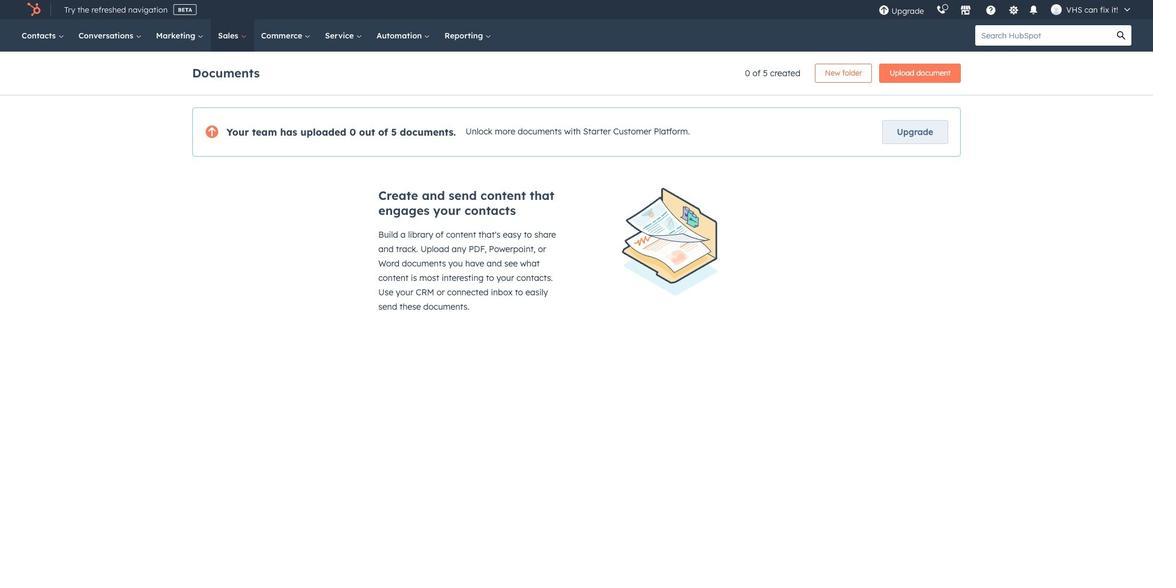 Task type: locate. For each thing, give the bounding box(es) containing it.
menu
[[872, 0, 1139, 19]]

marketplaces image
[[960, 5, 971, 16]]

jer mill image
[[1051, 4, 1061, 15]]

banner
[[192, 60, 961, 83]]

Search HubSpot search field
[[975, 25, 1111, 46]]



Task type: vqa. For each thing, say whether or not it's contained in the screenshot.
3rd the 'Press to sort.' element from the right
no



